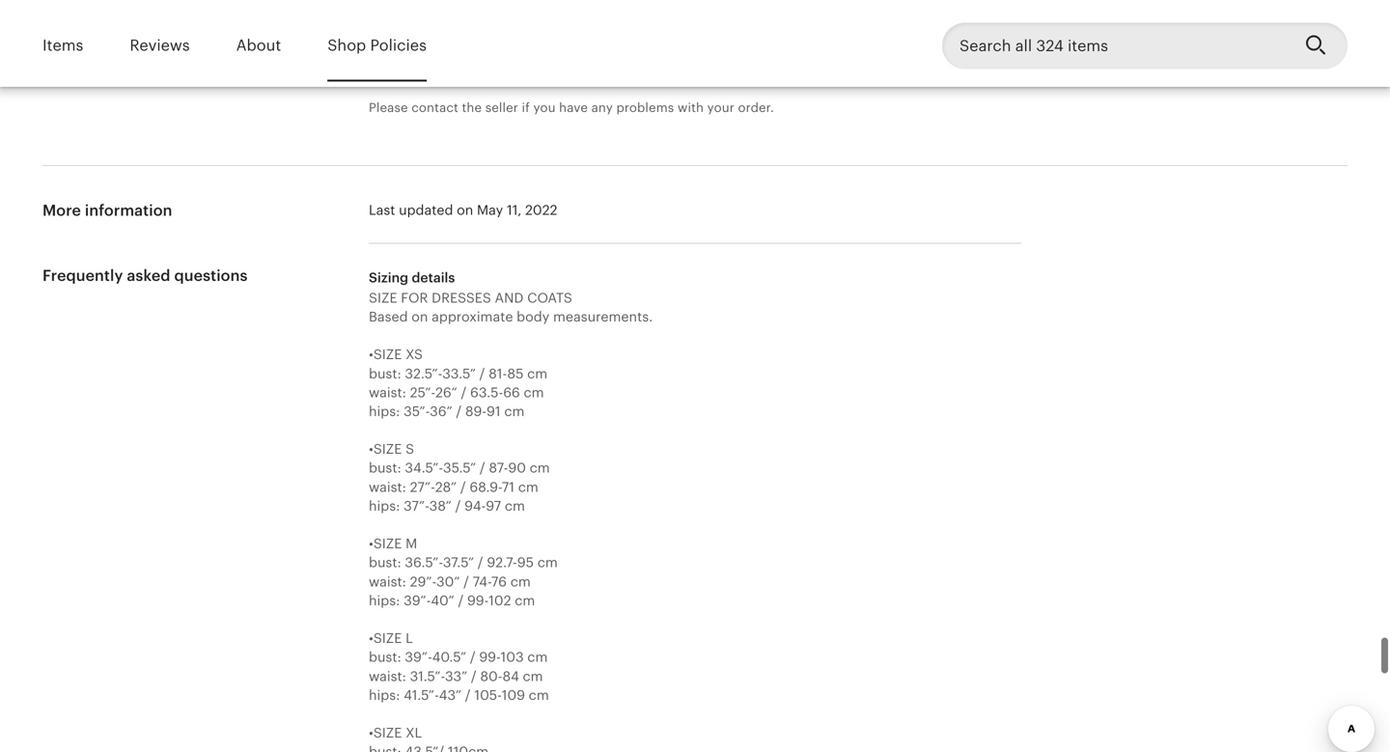Task type: vqa. For each thing, say whether or not it's contained in the screenshot.
top gift,
no



Task type: describe. For each thing, give the bounding box(es) containing it.
91
[[487, 404, 501, 419]]

more information
[[42, 202, 172, 219]]

/ right '40.5"'
[[470, 650, 476, 665]]

26"
[[436, 385, 457, 400]]

waist: for 37"-
[[369, 479, 406, 495]]

87-
[[489, 460, 508, 476]]

•size for •size m bust: 36.5"-37.5" / 92.7-95 cm waist: 29"-30" / 74-76 cm hips: 39"-40" / 99-102 cm
[[369, 536, 402, 552]]

76
[[491, 574, 507, 589]]

•size for •size s bust: 34.5"-35.5" / 87-90 cm waist: 27"-28" / 68.9-71 cm hips: 37"-38" / 94-97 cm
[[369, 441, 402, 457]]

28"
[[435, 479, 457, 495]]

hips: for •size xs bust: 32.5"-33.5" / 81-85 cm waist: 25"-26" / 63.5-66 cm hips: 35"-36" / 89-91 cm
[[369, 404, 400, 419]]

40.5"
[[432, 650, 467, 665]]

71
[[502, 479, 515, 495]]

order.
[[738, 101, 774, 115]]

hips: for •size l bust: 39"-40.5" / 99-103 cm waist: 31.5"-33" / 80-84 cm hips: 41.5"-43" / 105-109 cm
[[369, 687, 400, 703]]

if
[[522, 101, 530, 115]]

size for dresses and coats based on approximate body measurements.
[[369, 290, 653, 324]]

reviews
[[130, 37, 190, 54]]

l
[[406, 631, 413, 646]]

waist: for 39"-
[[369, 574, 406, 589]]

reviews link
[[130, 23, 190, 68]]

more
[[42, 202, 81, 219]]

/ left 80-
[[471, 669, 477, 684]]

approximate
[[432, 309, 513, 324]]

bust: for 32.5"-
[[369, 366, 401, 381]]

25"-
[[410, 385, 436, 400]]

•size for •size xs bust: 32.5"-33.5" / 81-85 cm waist: 25"-26" / 63.5-66 cm hips: 35"-36" / 89-91 cm
[[369, 347, 402, 362]]

2022
[[525, 202, 558, 218]]

last
[[369, 202, 395, 218]]

dresses
[[432, 290, 491, 306]]

problems
[[617, 101, 674, 115]]

your
[[707, 101, 735, 115]]

bust: for 39"-
[[369, 650, 401, 665]]

32.5"-
[[405, 366, 442, 381]]

37"-
[[404, 498, 429, 514]]

measurements.
[[553, 309, 653, 324]]

33"
[[445, 669, 468, 684]]

/ left 94-
[[455, 498, 461, 514]]

89-
[[465, 404, 487, 419]]

/ left 74-
[[464, 574, 469, 589]]

80-
[[480, 669, 503, 684]]

xl
[[406, 725, 422, 741]]

not
[[460, 67, 480, 82]]

63.5-
[[470, 385, 503, 400]]

sizing
[[369, 270, 409, 285]]

cm right 85
[[527, 366, 548, 381]]

99- inside •size m bust: 36.5"-37.5" / 92.7-95 cm waist: 29"-30" / 74-76 cm hips: 39"-40" / 99-102 cm
[[467, 593, 489, 608]]

waist: for 35"-
[[369, 385, 406, 400]]

30"
[[436, 574, 460, 589]]

31.5"-
[[410, 669, 445, 684]]

92.7-
[[487, 555, 517, 570]]

s
[[406, 441, 414, 457]]

•size for •size xl
[[369, 725, 402, 741]]

the
[[462, 101, 482, 115]]

cancellations: not accepted
[[369, 67, 541, 82]]

information
[[85, 202, 172, 219]]

shop policies link
[[328, 23, 427, 68]]

size
[[369, 290, 397, 306]]

you
[[534, 101, 556, 115]]

85
[[507, 366, 524, 381]]

cm right 90
[[530, 460, 550, 476]]

40"
[[431, 593, 455, 608]]

35"-
[[404, 404, 430, 419]]

bust: for 34.5"-
[[369, 460, 401, 476]]

36"
[[430, 404, 453, 419]]

74-
[[473, 574, 491, 589]]

•size xl
[[369, 725, 422, 741]]

94-
[[465, 498, 486, 514]]

cm right 102
[[515, 593, 535, 608]]

34.5"-
[[405, 460, 443, 476]]

details
[[412, 270, 455, 285]]

•size xs bust: 32.5"-33.5" / 81-85 cm waist: 25"-26" / 63.5-66 cm hips: 35"-36" / 89-91 cm
[[369, 347, 548, 419]]

frequently asked questions
[[42, 267, 248, 284]]

policies
[[370, 37, 427, 54]]



Task type: locate. For each thing, give the bounding box(es) containing it.
/ right 43"
[[465, 687, 471, 703]]

39"- inside •size l bust: 39"-40.5" / 99-103 cm waist: 31.5"-33" / 80-84 cm hips: 41.5"-43" / 105-109 cm
[[405, 650, 432, 665]]

hips: for •size m bust: 36.5"-37.5" / 92.7-95 cm waist: 29"-30" / 74-76 cm hips: 39"-40" / 99-102 cm
[[369, 593, 400, 608]]

39"-
[[404, 593, 431, 608], [405, 650, 432, 665]]

waist: inside •size l bust: 39"-40.5" / 99-103 cm waist: 31.5"-33" / 80-84 cm hips: 41.5"-43" / 105-109 cm
[[369, 669, 406, 684]]

bust: inside •size l bust: 39"-40.5" / 99-103 cm waist: 31.5"-33" / 80-84 cm hips: 41.5"-43" / 105-109 cm
[[369, 650, 401, 665]]

please contact the seller if you have any problems with your order.
[[369, 101, 774, 115]]

hips: for •size s bust: 34.5"-35.5" / 87-90 cm waist: 27"-28" / 68.9-71 cm hips: 37"-38" / 94-97 cm
[[369, 498, 400, 514]]

/ left the 89-
[[456, 404, 462, 419]]

39"- up 31.5"-
[[405, 650, 432, 665]]

5 •size from the top
[[369, 725, 402, 741]]

for
[[401, 290, 428, 306]]

cm down 66
[[504, 404, 525, 419]]

3 •size from the top
[[369, 536, 402, 552]]

cm
[[527, 366, 548, 381], [524, 385, 544, 400], [504, 404, 525, 419], [530, 460, 550, 476], [518, 479, 539, 495], [505, 498, 525, 514], [538, 555, 558, 570], [511, 574, 531, 589], [515, 593, 535, 608], [528, 650, 548, 665], [523, 669, 543, 684], [529, 687, 549, 703]]

0 horizontal spatial on
[[412, 309, 428, 324]]

33.5"
[[442, 366, 476, 381]]

105-
[[474, 687, 502, 703]]

1 vertical spatial 39"-
[[405, 650, 432, 665]]

bust: left 32.5"-
[[369, 366, 401, 381]]

cm down 71
[[505, 498, 525, 514]]

cm down the 95
[[511, 574, 531, 589]]

43"
[[439, 687, 462, 703]]

hips: inside •size xs bust: 32.5"-33.5" / 81-85 cm waist: 25"-26" / 63.5-66 cm hips: 35"-36" / 89-91 cm
[[369, 404, 400, 419]]

97
[[486, 498, 501, 514]]

3 hips: from the top
[[369, 593, 400, 608]]

•size s bust: 34.5"-35.5" / 87-90 cm waist: 27"-28" / 68.9-71 cm hips: 37"-38" / 94-97 cm
[[369, 441, 550, 514]]

accepted
[[483, 67, 541, 82]]

11,
[[507, 202, 522, 218]]

xs
[[406, 347, 423, 362]]

waist: left 29"-
[[369, 574, 406, 589]]

bust:
[[369, 366, 401, 381], [369, 460, 401, 476], [369, 555, 401, 570], [369, 650, 401, 665]]

81-
[[489, 366, 507, 381]]

seller
[[485, 101, 519, 115]]

36.5"-
[[405, 555, 443, 570]]

/ left 87-
[[480, 460, 485, 476]]

/ left 81-
[[480, 366, 485, 381]]

4 bust: from the top
[[369, 650, 401, 665]]

based
[[369, 309, 408, 324]]

•size inside •size s bust: 34.5"-35.5" / 87-90 cm waist: 27"-28" / 68.9-71 cm hips: 37"-38" / 94-97 cm
[[369, 441, 402, 457]]

/ right 40"
[[458, 593, 464, 608]]

bust: for 36.5"-
[[369, 555, 401, 570]]

90
[[508, 460, 526, 476]]

hips: left 41.5"-
[[369, 687, 400, 703]]

4 waist: from the top
[[369, 669, 406, 684]]

103
[[501, 650, 524, 665]]

•size left m
[[369, 536, 402, 552]]

frequently
[[42, 267, 123, 284]]

hips: left 35"-
[[369, 404, 400, 419]]

hips: left 37"-
[[369, 498, 400, 514]]

waist: up 41.5"-
[[369, 669, 406, 684]]

on
[[457, 202, 473, 218], [412, 309, 428, 324]]

2 •size from the top
[[369, 441, 402, 457]]

1 bust: from the top
[[369, 366, 401, 381]]

102
[[489, 593, 511, 608]]

•size left the xs
[[369, 347, 402, 362]]

bust: left '40.5"'
[[369, 650, 401, 665]]

cm right the 95
[[538, 555, 558, 570]]

2 bust: from the top
[[369, 460, 401, 476]]

3 bust: from the top
[[369, 555, 401, 570]]

have
[[559, 101, 588, 115]]

asked
[[127, 267, 170, 284]]

1 vertical spatial 99-
[[479, 650, 501, 665]]

99- inside •size l bust: 39"-40.5" / 99-103 cm waist: 31.5"-33" / 80-84 cm hips: 41.5"-43" / 105-109 cm
[[479, 650, 501, 665]]

•size inside •size l bust: 39"-40.5" / 99-103 cm waist: 31.5"-33" / 80-84 cm hips: 41.5"-43" / 105-109 cm
[[369, 631, 402, 646]]

99-
[[467, 593, 489, 608], [479, 650, 501, 665]]

27"-
[[410, 479, 435, 495]]

waist: inside •size s bust: 34.5"-35.5" / 87-90 cm waist: 27"-28" / 68.9-71 cm hips: 37"-38" / 94-97 cm
[[369, 479, 406, 495]]

/ up 74-
[[478, 555, 483, 570]]

cm right '103'
[[528, 650, 548, 665]]

99- up 80-
[[479, 650, 501, 665]]

bust: left 34.5"-
[[369, 460, 401, 476]]

0 vertical spatial 99-
[[467, 593, 489, 608]]

body
[[517, 309, 550, 324]]

1 waist: from the top
[[369, 385, 406, 400]]

cm right 84
[[523, 669, 543, 684]]

m
[[406, 536, 417, 552]]

items
[[42, 37, 83, 54]]

84
[[503, 669, 519, 684]]

about
[[236, 37, 281, 54]]

on inside size for dresses and coats based on approximate body measurements.
[[412, 309, 428, 324]]

•size l bust: 39"-40.5" / 99-103 cm waist: 31.5"-33" / 80-84 cm hips: 41.5"-43" / 105-109 cm
[[369, 631, 549, 703]]

and
[[495, 290, 524, 306]]

waist: up 37"-
[[369, 479, 406, 495]]

hips: inside •size m bust: 36.5"-37.5" / 92.7-95 cm waist: 29"-30" / 74-76 cm hips: 39"-40" / 99-102 cm
[[369, 593, 400, 608]]

hips:
[[369, 404, 400, 419], [369, 498, 400, 514], [369, 593, 400, 608], [369, 687, 400, 703]]

bust: inside •size m bust: 36.5"-37.5" / 92.7-95 cm waist: 29"-30" / 74-76 cm hips: 39"-40" / 99-102 cm
[[369, 555, 401, 570]]

with
[[678, 101, 704, 115]]

bust: left 36.5"-
[[369, 555, 401, 570]]

95
[[517, 555, 534, 570]]

39"- inside •size m bust: 36.5"-37.5" / 92.7-95 cm waist: 29"-30" / 74-76 cm hips: 39"-40" / 99-102 cm
[[404, 593, 431, 608]]

cm right 109
[[529, 687, 549, 703]]

bust: inside •size xs bust: 32.5"-33.5" / 81-85 cm waist: 25"-26" / 63.5-66 cm hips: 35"-36" / 89-91 cm
[[369, 366, 401, 381]]

0 vertical spatial on
[[457, 202, 473, 218]]

cm right 71
[[518, 479, 539, 495]]

hips: left 40"
[[369, 593, 400, 608]]

Search all 324 items text field
[[942, 22, 1290, 69]]

please
[[369, 101, 408, 115]]

on left may
[[457, 202, 473, 218]]

/
[[480, 366, 485, 381], [461, 385, 467, 400], [456, 404, 462, 419], [480, 460, 485, 476], [460, 479, 466, 495], [455, 498, 461, 514], [478, 555, 483, 570], [464, 574, 469, 589], [458, 593, 464, 608], [470, 650, 476, 665], [471, 669, 477, 684], [465, 687, 471, 703]]

99- down 74-
[[467, 593, 489, 608]]

2 hips: from the top
[[369, 498, 400, 514]]

•size inside •size m bust: 36.5"-37.5" / 92.7-95 cm waist: 29"-30" / 74-76 cm hips: 39"-40" / 99-102 cm
[[369, 536, 402, 552]]

hips: inside •size l bust: 39"-40.5" / 99-103 cm waist: 31.5"-33" / 80-84 cm hips: 41.5"-43" / 105-109 cm
[[369, 687, 400, 703]]

cm right 66
[[524, 385, 544, 400]]

waist:
[[369, 385, 406, 400], [369, 479, 406, 495], [369, 574, 406, 589], [369, 669, 406, 684]]

waist: up 35"-
[[369, 385, 406, 400]]

3 waist: from the top
[[369, 574, 406, 589]]

•size
[[369, 347, 402, 362], [369, 441, 402, 457], [369, 536, 402, 552], [369, 631, 402, 646], [369, 725, 402, 741]]

may
[[477, 202, 503, 218]]

waist: inside •size xs bust: 32.5"-33.5" / 81-85 cm waist: 25"-26" / 63.5-66 cm hips: 35"-36" / 89-91 cm
[[369, 385, 406, 400]]

4 •size from the top
[[369, 631, 402, 646]]

hips: inside •size s bust: 34.5"-35.5" / 87-90 cm waist: 27"-28" / 68.9-71 cm hips: 37"-38" / 94-97 cm
[[369, 498, 400, 514]]

waist: inside •size m bust: 36.5"-37.5" / 92.7-95 cm waist: 29"-30" / 74-76 cm hips: 39"-40" / 99-102 cm
[[369, 574, 406, 589]]

38"
[[429, 498, 452, 514]]

66
[[503, 385, 520, 400]]

last updated on may 11, 2022
[[369, 202, 558, 218]]

35.5"
[[443, 460, 476, 476]]

shop policies
[[328, 37, 427, 54]]

items link
[[42, 23, 83, 68]]

1 horizontal spatial on
[[457, 202, 473, 218]]

37.5"
[[443, 555, 474, 570]]

68.9-
[[470, 479, 502, 495]]

/ right 26"
[[461, 385, 467, 400]]

on down 'for'
[[412, 309, 428, 324]]

1 vertical spatial on
[[412, 309, 428, 324]]

cancellations:
[[369, 67, 456, 82]]

2 waist: from the top
[[369, 479, 406, 495]]

•size left l
[[369, 631, 402, 646]]

coats
[[527, 290, 572, 306]]

updated
[[399, 202, 453, 218]]

sizing details
[[369, 270, 455, 285]]

•size inside •size xs bust: 32.5"-33.5" / 81-85 cm waist: 25"-26" / 63.5-66 cm hips: 35"-36" / 89-91 cm
[[369, 347, 402, 362]]

29"-
[[410, 574, 436, 589]]

any
[[592, 101, 613, 115]]

1 hips: from the top
[[369, 404, 400, 419]]

/ right 28"
[[460, 479, 466, 495]]

4 hips: from the top
[[369, 687, 400, 703]]

about link
[[236, 23, 281, 68]]

41.5"-
[[404, 687, 439, 703]]

waist: for 41.5"-
[[369, 669, 406, 684]]

questions
[[174, 267, 248, 284]]

39"- down 29"-
[[404, 593, 431, 608]]

•size left s
[[369, 441, 402, 457]]

•size for •size l bust: 39"-40.5" / 99-103 cm waist: 31.5"-33" / 80-84 cm hips: 41.5"-43" / 105-109 cm
[[369, 631, 402, 646]]

shop
[[328, 37, 366, 54]]

contact
[[412, 101, 459, 115]]

109
[[502, 687, 525, 703]]

1 •size from the top
[[369, 347, 402, 362]]

bust: inside •size s bust: 34.5"-35.5" / 87-90 cm waist: 27"-28" / 68.9-71 cm hips: 37"-38" / 94-97 cm
[[369, 460, 401, 476]]

0 vertical spatial 39"-
[[404, 593, 431, 608]]

•size left xl
[[369, 725, 402, 741]]



